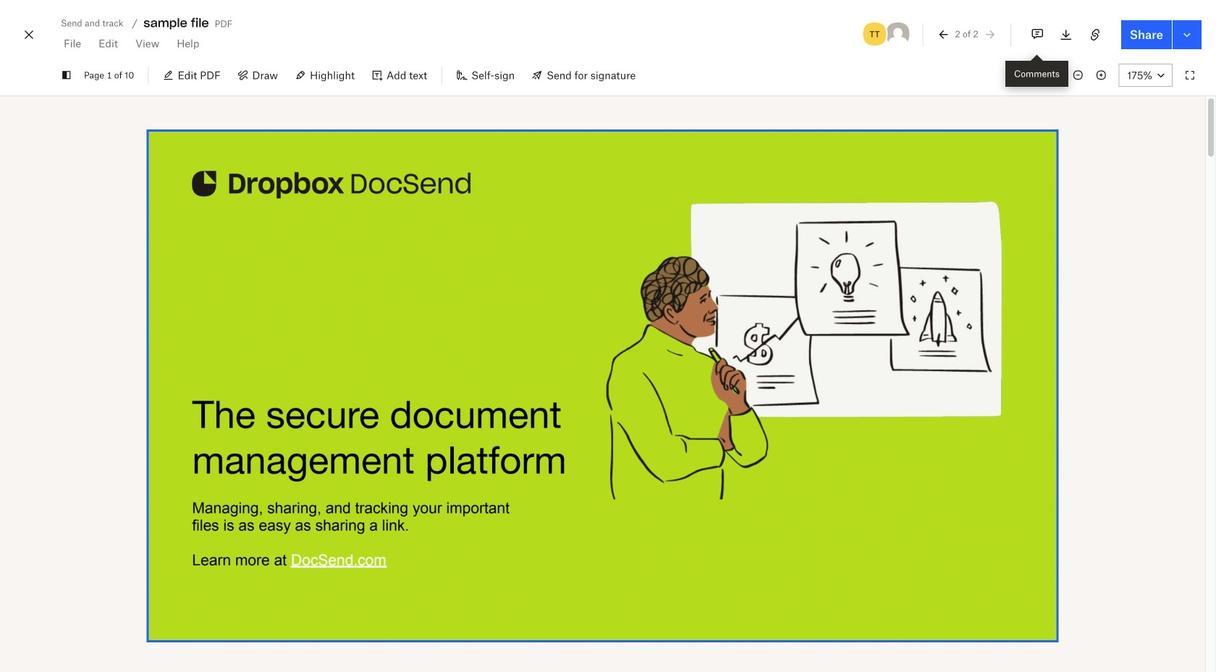 Task type: vqa. For each thing, say whether or not it's contained in the screenshot.
sample file.pdf image
yes



Task type: locate. For each thing, give the bounding box(es) containing it.
close image
[[20, 23, 38, 46]]



Task type: describe. For each thing, give the bounding box(es) containing it.
sample file.pdf image
[[147, 130, 1059, 643]]



